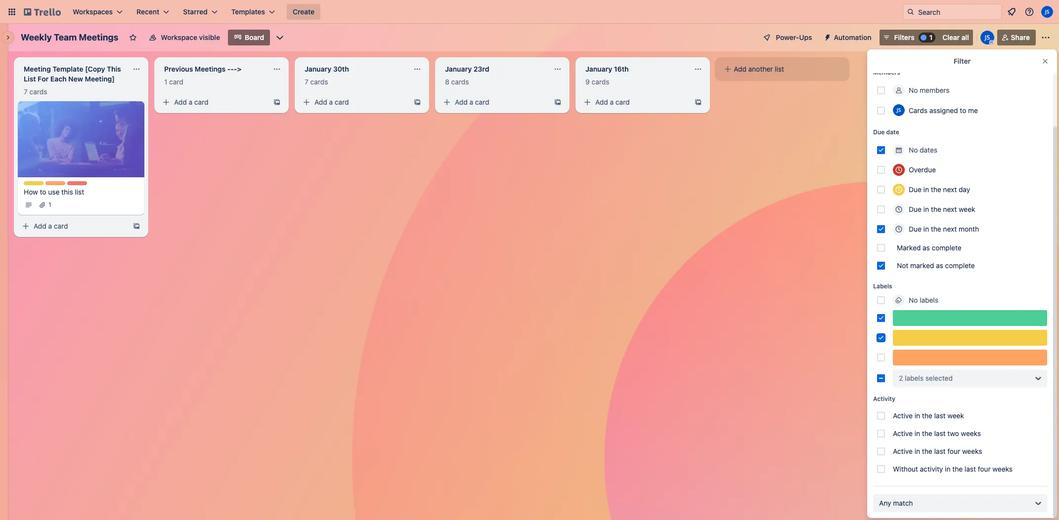 Task type: describe. For each thing, give the bounding box(es) containing it.
add another list
[[734, 65, 784, 73]]

due for due date
[[873, 129, 885, 136]]

add down how
[[34, 222, 46, 230]]

in for active in the last four weeks
[[915, 448, 920, 456]]

workspace
[[161, 33, 197, 42]]

7 for meeting template [copy this list for each new meeting] text field
[[24, 88, 28, 96]]

activity
[[873, 396, 896, 403]]

next for month
[[943, 225, 957, 233]]

no for no dates
[[909, 146, 918, 154]]

clear
[[943, 33, 960, 42]]

due for due in the next week
[[909, 205, 922, 214]]

date
[[886, 129, 900, 136]]

the for active in the last four weeks
[[922, 448, 933, 456]]

automation button
[[820, 30, 878, 45]]

open information menu image
[[1025, 7, 1035, 17]]

the for active in the last two weeks
[[922, 430, 933, 438]]

workspace visible button
[[143, 30, 226, 45]]

dates
[[920, 146, 938, 154]]

January 30th text field
[[299, 61, 408, 77]]

add a card link for 7 cards
[[299, 95, 409, 109]]

sm image for add a card link underneath this
[[21, 221, 31, 231]]

add a card for 9 cards
[[595, 98, 630, 106]]

2 labels selected
[[899, 374, 953, 383]]

0 vertical spatial to
[[960, 106, 967, 114]]

a for 7 cards
[[329, 98, 333, 106]]

create from template… image for 7 cards
[[413, 98, 421, 106]]

month
[[959, 225, 979, 233]]

customize views image
[[275, 33, 285, 43]]

7 cards for meeting template [copy this list for each new meeting] text field
[[24, 88, 47, 96]]

team
[[54, 32, 77, 43]]

active in the last four weeks
[[893, 448, 982, 456]]

add for 1 card
[[174, 98, 187, 106]]

weekly
[[21, 32, 52, 43]]

cards for january 23rd text box at the top of page
[[451, 78, 469, 86]]

in for active in the last week
[[915, 412, 920, 420]]

show menu image
[[1041, 33, 1051, 43]]

workspaces
[[73, 7, 113, 16]]

8
[[445, 78, 449, 86]]

cards assigned to me
[[909, 106, 978, 114]]

labels for no
[[920, 296, 939, 305]]

card for 7 cards
[[335, 98, 349, 106]]

add a card down use
[[34, 222, 68, 230]]

visible
[[199, 33, 220, 42]]

active in the last week
[[893, 412, 964, 420]]

close popover image
[[1042, 57, 1049, 65]]

starred button
[[177, 4, 223, 20]]

match
[[893, 500, 913, 508]]

no for no members
[[909, 86, 918, 94]]

2
[[899, 374, 903, 383]]

create button
[[287, 4, 321, 20]]

last for four
[[934, 448, 946, 456]]

sm image for add a card link related to 8 cards
[[442, 97, 452, 107]]

a down use
[[48, 222, 52, 230]]

1 vertical spatial to
[[40, 188, 46, 196]]

filters
[[895, 33, 915, 42]]

weekly team meetings
[[21, 32, 118, 43]]

week for active in the last week
[[948, 412, 964, 420]]

cards for january 16th 'text field'
[[592, 78, 610, 86]]

marked as complete
[[897, 244, 962, 252]]

1 horizontal spatial 1
[[164, 78, 167, 86]]

this
[[61, 188, 73, 196]]

jacob simon (jacobsimon16) image
[[1042, 6, 1053, 18]]

add a card for 8 cards
[[455, 98, 489, 106]]

9 cards
[[586, 78, 610, 86]]

workspaces button
[[67, 4, 129, 20]]

in for due in the next day
[[924, 185, 929, 194]]

the for due in the next week
[[931, 205, 941, 214]]

cards for the january 30th text box
[[310, 78, 328, 86]]

active for active in the last four weeks
[[893, 448, 913, 456]]

Previous Meetings ---> text field
[[158, 61, 267, 77]]

assigned
[[930, 106, 958, 114]]

use
[[48, 188, 60, 196]]

labels
[[873, 283, 892, 290]]

create from template… image for 9 cards
[[694, 98, 702, 106]]

last for week
[[934, 412, 946, 420]]

due in the next month
[[909, 225, 979, 233]]

day
[[959, 185, 970, 194]]

last down active in the last four weeks
[[965, 465, 976, 474]]

next for day
[[943, 185, 957, 194]]

search image
[[907, 8, 915, 16]]

primary element
[[0, 0, 1059, 24]]

add a card link for 8 cards
[[439, 95, 550, 109]]

0 vertical spatial four
[[948, 448, 961, 456]]

1 vertical spatial complete
[[945, 262, 975, 270]]

templates
[[231, 7, 265, 16]]

power-ups
[[776, 33, 812, 42]]

9
[[586, 78, 590, 86]]

activity
[[920, 465, 943, 474]]

a for 1 card
[[189, 98, 192, 106]]

star or unstar board image
[[129, 34, 137, 42]]

last for two
[[934, 430, 946, 438]]

no labels
[[909, 296, 939, 305]]

color: yellow, title: none element
[[893, 330, 1047, 346]]

without
[[893, 465, 918, 474]]

0 vertical spatial list
[[775, 65, 784, 73]]

week for due in the next week
[[959, 205, 976, 214]]

sm image inside add another list link
[[723, 64, 733, 74]]

any
[[879, 500, 891, 508]]

how
[[24, 188, 38, 196]]

power-
[[776, 33, 799, 42]]

2 vertical spatial weeks
[[993, 465, 1013, 474]]

selected
[[926, 374, 953, 383]]

create from template… image
[[273, 98, 281, 106]]

8 cards
[[445, 78, 469, 86]]

0 horizontal spatial 1
[[48, 201, 51, 208]]

labels for 2
[[905, 374, 924, 383]]

7 cards for the january 30th text box
[[305, 78, 328, 86]]

the for due in the next day
[[931, 185, 941, 194]]

card for 1 card
[[194, 98, 209, 106]]

0 notifications image
[[1006, 6, 1018, 18]]

January 23rd text field
[[439, 61, 548, 77]]

recent button
[[131, 4, 175, 20]]

Board name text field
[[16, 30, 123, 45]]



Task type: locate. For each thing, give the bounding box(es) containing it.
add a card down 9 cards
[[595, 98, 630, 106]]

0 horizontal spatial jacob simon (jacobsimon16) image
[[893, 104, 905, 116]]

list right this
[[75, 188, 84, 196]]

due up marked
[[909, 225, 922, 233]]

recent
[[137, 7, 159, 16]]

cards down meeting template [copy this list for each new meeting] text field
[[29, 88, 47, 96]]

week
[[959, 205, 976, 214], [948, 412, 964, 420]]

overdue
[[909, 166, 936, 174]]

active
[[893, 412, 913, 420], [893, 430, 913, 438], [893, 448, 913, 456]]

add a card down 1 card
[[174, 98, 209, 106]]

card
[[169, 78, 183, 86], [194, 98, 209, 106], [335, 98, 349, 106], [475, 98, 489, 106], [616, 98, 630, 106], [54, 222, 68, 230]]

complete
[[932, 244, 962, 252], [945, 262, 975, 270]]

create from template… image
[[413, 98, 421, 106], [554, 98, 562, 106], [694, 98, 702, 106], [133, 222, 140, 230]]

as right marked
[[923, 244, 930, 252]]

add another list link
[[719, 61, 846, 77]]

in up without
[[915, 448, 920, 456]]

not
[[897, 262, 909, 270]]

back to home image
[[24, 4, 61, 20]]

3 active from the top
[[893, 448, 913, 456]]

ups
[[799, 33, 812, 42]]

weeks for active in the last two weeks
[[961, 430, 981, 438]]

the up marked as complete
[[931, 225, 941, 233]]

four
[[948, 448, 961, 456], [978, 465, 991, 474]]

1 horizontal spatial jacob simon (jacobsimon16) image
[[981, 31, 994, 45]]

automation
[[834, 33, 872, 42]]

sm image for automation "button"
[[820, 30, 834, 44]]

in up active in the last two weeks
[[915, 412, 920, 420]]

the for active in the last week
[[922, 412, 933, 420]]

Meeting Template [Copy This List For Each New Meeting] text field
[[18, 61, 127, 87]]

2 active from the top
[[893, 430, 913, 438]]

starred
[[183, 7, 208, 16]]

next
[[943, 185, 957, 194], [943, 205, 957, 214], [943, 225, 957, 233]]

a for 8 cards
[[470, 98, 473, 106]]

cards right 8
[[451, 78, 469, 86]]

sm image down how to use this list
[[38, 200, 47, 210]]

workspace visible
[[161, 33, 220, 42]]

0 horizontal spatial 7 cards
[[24, 88, 47, 96]]

no
[[909, 86, 918, 94], [909, 146, 918, 154], [909, 296, 918, 305]]

next left month
[[943, 225, 957, 233]]

1 down workspace
[[164, 78, 167, 86]]

as
[[923, 244, 930, 252], [936, 262, 944, 270]]

7
[[305, 78, 309, 86], [24, 88, 28, 96]]

7 cards down meeting template [copy this list for each new meeting] text field
[[24, 88, 47, 96]]

add a card link for 1 card
[[158, 95, 269, 109]]

weeks for active in the last four weeks
[[962, 448, 982, 456]]

0 horizontal spatial four
[[948, 448, 961, 456]]

jacob simon (jacobsimon16) image right all
[[981, 31, 994, 45]]

clear all button
[[939, 30, 973, 45]]

0 vertical spatial as
[[923, 244, 930, 252]]

0 vertical spatial next
[[943, 185, 957, 194]]

share button
[[997, 30, 1036, 45]]

active in the last two weeks
[[893, 430, 981, 438]]

another
[[749, 65, 773, 73]]

0 horizontal spatial to
[[40, 188, 46, 196]]

a down previous meetings ---> text field
[[189, 98, 192, 106]]

in down overdue
[[924, 185, 929, 194]]

next for week
[[943, 205, 957, 214]]

create
[[293, 7, 315, 16]]

0 vertical spatial weeks
[[961, 430, 981, 438]]

color: orange, title: none element
[[893, 350, 1047, 366]]

due down overdue
[[909, 185, 922, 194]]

in
[[924, 185, 929, 194], [924, 205, 929, 214], [924, 225, 929, 233], [915, 412, 920, 420], [915, 430, 920, 438], [915, 448, 920, 456], [945, 465, 951, 474]]

1 vertical spatial list
[[75, 188, 84, 196]]

sm image inside automation "button"
[[820, 30, 834, 44]]

complete down due in the next month
[[932, 244, 962, 252]]

jacob simon (jacobsimon16) image left cards
[[893, 104, 905, 116]]

sm image down 8
[[442, 97, 452, 107]]

labels right 2
[[905, 374, 924, 383]]

last up active in the last two weeks
[[934, 412, 946, 420]]

clear all
[[943, 33, 969, 42]]

1 horizontal spatial to
[[960, 106, 967, 114]]

weeks
[[961, 430, 981, 438], [962, 448, 982, 456], [993, 465, 1013, 474]]

add for 7 cards
[[315, 98, 327, 106]]

1 horizontal spatial 7
[[305, 78, 309, 86]]

0 vertical spatial labels
[[920, 296, 939, 305]]

no left dates
[[909, 146, 918, 154]]

add for 8 cards
[[455, 98, 468, 106]]

create from template… image for 8 cards
[[554, 98, 562, 106]]

0 vertical spatial active
[[893, 412, 913, 420]]

a
[[189, 98, 192, 106], [329, 98, 333, 106], [470, 98, 473, 106], [610, 98, 614, 106], [48, 222, 52, 230]]

members
[[873, 69, 901, 76]]

to left use
[[40, 188, 46, 196]]

sm image right create from template… image
[[302, 97, 312, 107]]

add for 9 cards
[[595, 98, 608, 106]]

a down the january 30th text box
[[329, 98, 333, 106]]

due in the next week
[[909, 205, 976, 214]]

the down due in the next day
[[931, 205, 941, 214]]

sm image down how
[[21, 221, 31, 231]]

a for 9 cards
[[610, 98, 614, 106]]

two
[[948, 430, 959, 438]]

last down active in the last two weeks
[[934, 448, 946, 456]]

1 vertical spatial weeks
[[962, 448, 982, 456]]

0 horizontal spatial as
[[923, 244, 930, 252]]

7 cards down the january 30th text box
[[305, 78, 328, 86]]

due down due in the next day
[[909, 205, 922, 214]]

the right 'activity'
[[953, 465, 963, 474]]

to
[[960, 106, 967, 114], [40, 188, 46, 196]]

2 vertical spatial no
[[909, 296, 918, 305]]

labels down not marked as complete
[[920, 296, 939, 305]]

marked
[[911, 262, 934, 270]]

no down marked on the right
[[909, 296, 918, 305]]

cards right the '9'
[[592, 78, 610, 86]]

add a card down 8 cards
[[455, 98, 489, 106]]

sm image down the '9'
[[583, 97, 592, 107]]

add a card link
[[158, 95, 269, 109], [299, 95, 409, 109], [439, 95, 550, 109], [580, 95, 690, 109], [18, 219, 129, 233]]

0 vertical spatial complete
[[932, 244, 962, 252]]

2 vertical spatial 1
[[48, 201, 51, 208]]

labels
[[920, 296, 939, 305], [905, 374, 924, 383]]

in down due in the next day
[[924, 205, 929, 214]]

1 vertical spatial 7 cards
[[24, 88, 47, 96]]

active down active in the last week
[[893, 430, 913, 438]]

sm image for 7 cards's add a card link
[[302, 97, 312, 107]]

filter
[[954, 57, 971, 65]]

how to use this list
[[24, 188, 84, 196]]

7 for the january 30th text box
[[305, 78, 309, 86]]

add down 1 card
[[174, 98, 187, 106]]

3 next from the top
[[943, 225, 957, 233]]

week up two
[[948, 412, 964, 420]]

me
[[968, 106, 978, 114]]

any match
[[879, 500, 913, 508]]

add left another
[[734, 65, 747, 73]]

board
[[245, 33, 264, 42]]

1 vertical spatial 7
[[24, 88, 28, 96]]

1 horizontal spatial list
[[775, 65, 784, 73]]

not marked as complete
[[897, 262, 975, 270]]

this member is an admin of this board. image
[[989, 40, 994, 45]]

due in the next day
[[909, 185, 970, 194]]

1 vertical spatial next
[[943, 205, 957, 214]]

Search field
[[915, 4, 1001, 19]]

0 vertical spatial no
[[909, 86, 918, 94]]

card for 9 cards
[[616, 98, 630, 106]]

1 card
[[164, 78, 183, 86]]

to left me
[[960, 106, 967, 114]]

meetings
[[79, 32, 118, 43]]

due for due in the next day
[[909, 185, 922, 194]]

the up 'activity'
[[922, 448, 933, 456]]

next left day
[[943, 185, 957, 194]]

the down active in the last week
[[922, 430, 933, 438]]

cards
[[310, 78, 328, 86], [451, 78, 469, 86], [592, 78, 610, 86], [29, 88, 47, 96]]

active for active in the last week
[[893, 412, 913, 420]]

0 horizontal spatial list
[[75, 188, 84, 196]]

1 horizontal spatial 7 cards
[[305, 78, 328, 86]]

due
[[873, 129, 885, 136], [909, 185, 922, 194], [909, 205, 922, 214], [909, 225, 922, 233]]

board link
[[228, 30, 270, 45]]

1 horizontal spatial as
[[936, 262, 944, 270]]

due for due in the next month
[[909, 225, 922, 233]]

the up active in the last two weeks
[[922, 412, 933, 420]]

1 active from the top
[[893, 412, 913, 420]]

add a card link down january 16th 'text field'
[[580, 95, 690, 109]]

list
[[775, 65, 784, 73], [75, 188, 84, 196]]

due date
[[873, 129, 900, 136]]

list right another
[[775, 65, 784, 73]]

sm image down how
[[24, 200, 34, 210]]

add down 8 cards
[[455, 98, 468, 106]]

the
[[931, 185, 941, 194], [931, 205, 941, 214], [931, 225, 941, 233], [922, 412, 933, 420], [922, 430, 933, 438], [922, 448, 933, 456], [953, 465, 963, 474]]

1 vertical spatial 1
[[164, 78, 167, 86]]

add a card
[[174, 98, 209, 106], [315, 98, 349, 106], [455, 98, 489, 106], [595, 98, 630, 106], [34, 222, 68, 230]]

jacob simon (jacobsimon16) image
[[981, 31, 994, 45], [893, 104, 905, 116]]

active for active in the last two weeks
[[893, 430, 913, 438]]

add a card link down january 23rd text box at the top of page
[[439, 95, 550, 109]]

sm image
[[723, 64, 733, 74], [161, 97, 171, 107], [583, 97, 592, 107], [24, 200, 34, 210]]

0 horizontal spatial 7
[[24, 88, 28, 96]]

the for due in the next month
[[931, 225, 941, 233]]

2 next from the top
[[943, 205, 957, 214]]

complete down marked as complete
[[945, 262, 975, 270]]

cards
[[909, 106, 928, 114]]

7 cards
[[305, 78, 328, 86], [24, 88, 47, 96]]

add a card link down the january 30th text box
[[299, 95, 409, 109]]

1 left clear on the top right
[[930, 33, 933, 42]]

marked
[[897, 244, 921, 252]]

0 vertical spatial week
[[959, 205, 976, 214]]

cards down the january 30th text box
[[310, 78, 328, 86]]

power-ups button
[[756, 30, 818, 45]]

active down activity
[[893, 412, 913, 420]]

1 vertical spatial as
[[936, 262, 944, 270]]

last
[[934, 412, 946, 420], [934, 430, 946, 438], [934, 448, 946, 456], [965, 465, 976, 474]]

no for no labels
[[909, 296, 918, 305]]

add
[[734, 65, 747, 73], [174, 98, 187, 106], [315, 98, 327, 106], [455, 98, 468, 106], [595, 98, 608, 106], [34, 222, 46, 230]]

1 vertical spatial jacob simon (jacobsimon16) image
[[893, 104, 905, 116]]

sm image down 1 card
[[161, 97, 171, 107]]

3 no from the top
[[909, 296, 918, 305]]

0 vertical spatial 1
[[930, 33, 933, 42]]

templates button
[[225, 4, 281, 20]]

add a card for 1 card
[[174, 98, 209, 106]]

1 next from the top
[[943, 185, 957, 194]]

as right marked on the right
[[936, 262, 944, 270]]

add right create from template… image
[[315, 98, 327, 106]]

members
[[920, 86, 950, 94]]

2 vertical spatial active
[[893, 448, 913, 456]]

sm image right ups
[[820, 30, 834, 44]]

0 vertical spatial 7
[[305, 78, 309, 86]]

color: green, title: none element
[[893, 311, 1047, 326]]

in right 'activity'
[[945, 465, 951, 474]]

add a card link for 9 cards
[[580, 95, 690, 109]]

card for 8 cards
[[475, 98, 489, 106]]

cards for meeting template [copy this list for each new meeting] text field
[[29, 88, 47, 96]]

week up month
[[959, 205, 976, 214]]

sm image left the add another list
[[723, 64, 733, 74]]

add a card for 7 cards
[[315, 98, 349, 106]]

add a card link down this
[[18, 219, 129, 233]]

no dates
[[909, 146, 938, 154]]

1 vertical spatial four
[[978, 465, 991, 474]]

January 16th text field
[[580, 61, 688, 77]]

1 no from the top
[[909, 86, 918, 94]]

1 vertical spatial week
[[948, 412, 964, 420]]

in down active in the last week
[[915, 430, 920, 438]]

add down 9 cards
[[595, 98, 608, 106]]

no members
[[909, 86, 950, 94]]

all
[[962, 33, 969, 42]]

0 vertical spatial 7 cards
[[305, 78, 328, 86]]

in up marked as complete
[[924, 225, 929, 233]]

2 vertical spatial next
[[943, 225, 957, 233]]

share
[[1011, 33, 1030, 42]]

add a card link down previous meetings ---> text field
[[158, 95, 269, 109]]

a down january 23rd text box at the top of page
[[470, 98, 473, 106]]

in for due in the next month
[[924, 225, 929, 233]]

add a card down the january 30th text box
[[315, 98, 349, 106]]

1 vertical spatial labels
[[905, 374, 924, 383]]

2 horizontal spatial 1
[[930, 33, 933, 42]]

in for due in the next week
[[924, 205, 929, 214]]

the up the due in the next week
[[931, 185, 941, 194]]

1 vertical spatial no
[[909, 146, 918, 154]]

2 no from the top
[[909, 146, 918, 154]]

last left two
[[934, 430, 946, 438]]

1
[[930, 33, 933, 42], [164, 78, 167, 86], [48, 201, 51, 208]]

a down january 16th 'text field'
[[610, 98, 614, 106]]

1 vertical spatial active
[[893, 430, 913, 438]]

1 horizontal spatial four
[[978, 465, 991, 474]]

active up without
[[893, 448, 913, 456]]

sm image
[[820, 30, 834, 44], [302, 97, 312, 107], [442, 97, 452, 107], [38, 200, 47, 210], [21, 221, 31, 231]]

in for active in the last two weeks
[[915, 430, 920, 438]]

next up due in the next month
[[943, 205, 957, 214]]

without activity in the last four weeks
[[893, 465, 1013, 474]]

1 down use
[[48, 201, 51, 208]]

0 vertical spatial jacob simon (jacobsimon16) image
[[981, 31, 994, 45]]

due left date
[[873, 129, 885, 136]]

no up cards
[[909, 86, 918, 94]]



Task type: vqa. For each thing, say whether or not it's contained in the screenshot.
activity
yes



